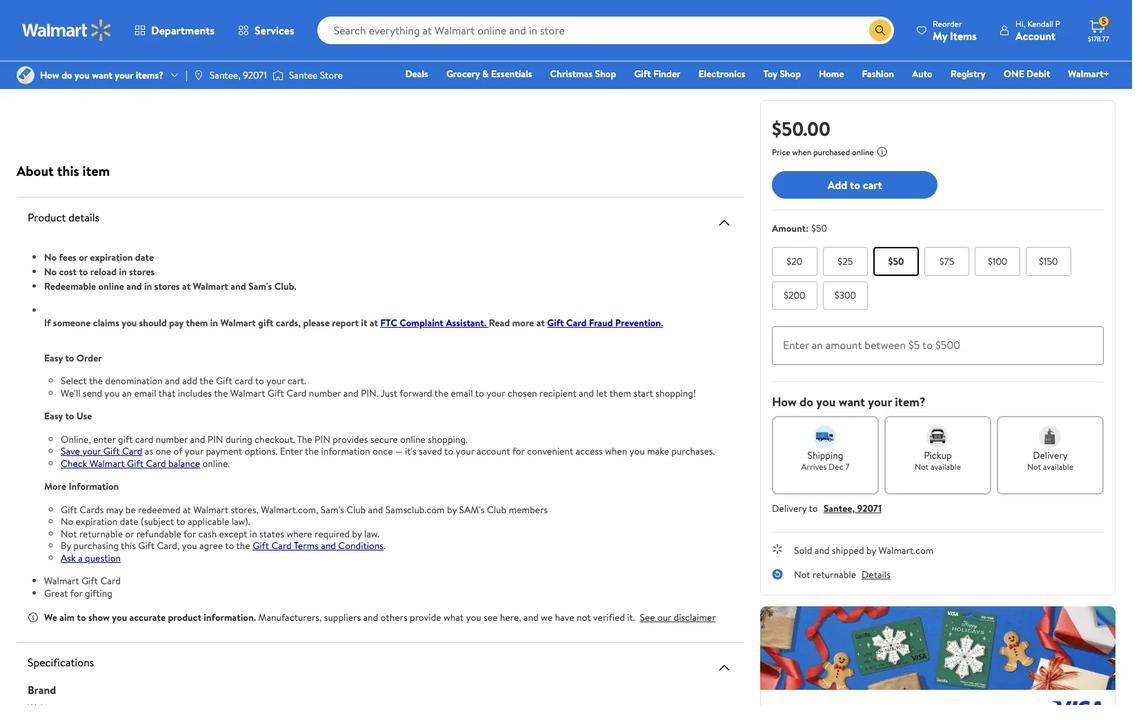 Task type: vqa. For each thing, say whether or not it's contained in the screenshot.
97 to the right
no



Task type: describe. For each thing, give the bounding box(es) containing it.
to right aim on the left bottom
[[77, 611, 86, 624]]

0 vertical spatial no
[[44, 250, 57, 264]]

includes
[[178, 386, 212, 400]]

or inside "gift cards may be redeemed at walmart stores, walmart.com, sam's club and samsclub.com by sam's club members no expiration date (subject to applicable law). not returnable or refundable for cash except in states where required by law. by purchasing this gift card, you agree to the gift card terms and conditions . ask a question"
[[125, 527, 134, 541]]

for inside online, enter gift card number and pin during checkout. the pin provides secure online shopping. save your gift card as one of your payment options. enter the information once — it's saved to your account for convenient access when you make purchases. check walmart gift card balance online.
[[512, 444, 525, 458]]

not returnable details
[[794, 568, 891, 581]]

fees
[[59, 250, 77, 264]]

walmart inside letter to santa walmart gift card
[[639, 0, 679, 10]]

enter
[[93, 432, 116, 446]]

you inside "gift cards may be redeemed at walmart stores, walmart.com, sam's club and samsclub.com by sam's club members no expiration date (subject to applicable law). not returnable or refundable for cash except in states where required by law. by purchasing this gift card, you agree to the gift card terms and conditions . ask a question"
[[182, 539, 197, 553]]

online.
[[202, 456, 230, 470]]

and left club.
[[231, 279, 246, 293]]

walmart inside classy nativity walmart gift card
[[456, 0, 496, 10]]

items?
[[136, 68, 164, 82]]

card inside walmart gift card great for gifting
[[100, 574, 121, 588]]

grocery & essentials link
[[440, 66, 538, 81]]

claims
[[93, 316, 119, 329]]

you inside online, enter gift card number and pin during checkout. the pin provides secure online shopping. save your gift card as one of your payment options. enter the information once — it's saved to your account for convenient access when you make purchases. check walmart gift card balance online.
[[630, 444, 645, 458]]

forward
[[400, 386, 432, 400]]

select the denomination and add the gift card to your cart. we'll send you an email that includes the walmart gift card number and pin. just forward the email to your chosen recipient and let them start shopping!
[[61, 374, 696, 400]]

the right add
[[200, 374, 214, 388]]

gifting
[[85, 586, 112, 600]]

payment
[[206, 444, 242, 458]]

at right more
[[536, 316, 545, 329]]

in right pay
[[210, 316, 218, 329]]

and left 'pin.'
[[343, 386, 359, 400]]

complaint
[[400, 316, 444, 329]]

your left cart.
[[267, 374, 285, 388]]

legal information image
[[877, 146, 888, 157]]

$178.77
[[1088, 34, 1109, 43]]

to left chosen at the left of page
[[475, 386, 484, 400]]

checkout.
[[255, 432, 295, 446]]

gift inside classy nativity walmart gift card
[[498, 0, 517, 10]]

you down walmart image at the left top of the page
[[75, 68, 90, 82]]

specifications image
[[716, 660, 733, 676]]

0 horizontal spatial this
[[57, 161, 79, 180]]

convenient
[[527, 444, 573, 458]]

you inside select the denomination and add the gift card to your cart. we'll send you an email that includes the walmart gift card number and pin. just forward the email to your chosen recipient and let them start shopping!
[[105, 386, 120, 400]]

0 vertical spatial 92071
[[243, 68, 267, 82]]

it's
[[405, 444, 417, 458]]

and up should
[[126, 279, 142, 293]]

someone
[[53, 316, 91, 329]]

returnable inside "gift cards may be redeemed at walmart stores, walmart.com, sam's club and samsclub.com by sam's club members no expiration date (subject to applicable law). not returnable or refundable for cash except in states where required by law. by purchasing this gift card, you agree to the gift card terms and conditions . ask a question"
[[79, 527, 123, 541]]

the inside online, enter gift card number and pin during checkout. the pin provides secure online shopping. save your gift card as one of your payment options. enter the information once — it's saved to your account for convenient access when you make purchases. check walmart gift card balance online.
[[305, 444, 319, 458]]

purchasing
[[73, 539, 119, 553]]

and right terms in the bottom left of the page
[[321, 539, 336, 553]]

0 vertical spatial gift
[[258, 316, 274, 329]]

priceoptions option group
[[767, 247, 1104, 315]]

Walmart Site-Wide search field
[[317, 17, 894, 44]]

information
[[69, 480, 119, 493]]

 image for santee, 92071
[[193, 70, 204, 81]]

and left let
[[579, 386, 594, 400]]

secure
[[370, 432, 398, 446]]

more
[[44, 480, 66, 493]]

and right "sold"
[[815, 544, 830, 557]]

price when purchased online
[[772, 146, 874, 158]]

one debit
[[1004, 67, 1050, 81]]

dec
[[829, 461, 843, 472]]

Enter an amount between $5 to $500 text field
[[772, 326, 1104, 365]]

2- for product group containing letter to santa walmart gift card
[[567, 36, 575, 48]]

2 email from the left
[[451, 386, 473, 400]]

classy
[[383, 0, 413, 10]]

you left see
[[466, 611, 481, 624]]

services
[[255, 23, 294, 38]]

by
[[61, 539, 71, 553]]

card,
[[157, 539, 180, 553]]

account
[[477, 444, 510, 458]]

not inside "gift cards may be redeemed at walmart stores, walmart.com, sam's club and samsclub.com by sam's club members no expiration date (subject to applicable law). not returnable or refundable for cash except in states where required by law. by purchasing this gift card, you agree to the gift card terms and conditions . ask a question"
[[61, 527, 77, 541]]

details
[[69, 210, 99, 225]]

cart
[[863, 177, 882, 192]]

card inside classy nativity walmart gift card
[[383, 10, 406, 26]]

for inside "gift cards may be redeemed at walmart stores, walmart.com, sam's club and samsclub.com by sam's club members no expiration date (subject to applicable law). not returnable or refundable for cash except in states where required by law. by purchasing this gift card, you agree to the gift card terms and conditions . ask a question"
[[184, 527, 196, 541]]

walmart inside select the denomination and add the gift card to your cart. we'll send you an email that includes the walmart gift card number and pin. just forward the email to your chosen recipient and let them start shopping!
[[230, 386, 265, 400]]

great
[[44, 586, 68, 600]]

at right it at the top left of the page
[[370, 316, 378, 329]]

purchased
[[813, 146, 850, 158]]

online,
[[61, 432, 91, 446]]

to left the santee, 92071 button
[[809, 501, 818, 515]]

shipping up how do you want your items?
[[44, 21, 74, 32]]

amount: $50
[[772, 221, 827, 235]]

toy
[[763, 67, 777, 81]]

product
[[168, 611, 201, 624]]

1 vertical spatial 92071
[[857, 501, 882, 515]]

want for items?
[[92, 68, 112, 82]]

electronics
[[699, 67, 745, 81]]

except
[[219, 527, 247, 541]]

2 vertical spatial by
[[867, 544, 876, 557]]

you right claims
[[122, 316, 137, 329]]

 image for santee store
[[272, 68, 284, 82]]

&
[[482, 67, 489, 81]]

intent image for pickup image
[[927, 426, 949, 448]]

applicable
[[188, 515, 229, 529]]

walmart.com
[[879, 544, 934, 557]]

2-day shipping for product group containing 2-day shipping
[[204, 36, 255, 48]]

card inside select the denomination and add the gift card to your cart. we'll send you an email that includes the walmart gift card number and pin. just forward the email to your chosen recipient and let them start shopping!
[[235, 374, 253, 388]]

how for how do you want your items?
[[40, 68, 59, 82]]

price
[[772, 146, 790, 158]]

one
[[1004, 67, 1024, 81]]

1 vertical spatial no
[[44, 265, 57, 279]]

online inside 'no fees or expiration date no cost to reload in stores redeemable online and in stores at walmart and sam's club.'
[[98, 279, 124, 293]]

expiration inside 'no fees or expiration date no cost to reload in stores redeemable online and in stores at walmart and sam's club.'
[[90, 250, 133, 264]]

available for pickup
[[931, 461, 961, 472]]

law).
[[232, 515, 250, 529]]

question
[[85, 551, 121, 565]]

add
[[182, 374, 197, 388]]

the right "includes" at bottom
[[214, 386, 228, 400]]

intent image for delivery image
[[1039, 426, 1061, 448]]

shipping for product group containing classy nativity walmart gift card
[[407, 36, 437, 48]]

others
[[381, 611, 408, 624]]

number inside online, enter gift card number and pin during checkout. the pin provides secure online shopping. save your gift card as one of your payment options. enter the information once — it's saved to your account for convenient access when you make purchases. check walmart gift card balance online.
[[156, 432, 188, 446]]

card left fraud on the right top of page
[[566, 316, 587, 329]]

saved
[[419, 444, 442, 458]]

0 vertical spatial online
[[852, 146, 874, 158]]

product group containing 2-day shipping
[[201, 0, 353, 56]]

a
[[78, 551, 83, 565]]

denomination
[[105, 374, 163, 388]]

not down "sold"
[[794, 568, 810, 581]]

easy for easy to order
[[44, 351, 63, 365]]

hi, kendall p account
[[1016, 18, 1060, 43]]

2 pin from the left
[[315, 432, 330, 446]]

pay
[[169, 316, 184, 329]]

cost
[[59, 265, 77, 279]]

1 horizontal spatial enter
[[783, 337, 809, 352]]

card left as
[[122, 444, 142, 458]]

to left cart.
[[255, 374, 264, 388]]

at inside "gift cards may be redeemed at walmart stores, walmart.com, sam's club and samsclub.com by sam's club members no expiration date (subject to applicable law). not returnable or refundable for cash except in states where required by law. by purchasing this gift card, you agree to the gift card terms and conditions . ask a question"
[[183, 503, 191, 516]]

manufacturers,
[[258, 611, 322, 624]]

may
[[106, 503, 123, 516]]

date inside 'no fees or expiration date no cost to reload in stores redeemable online and in stores at walmart and sam's club.'
[[135, 250, 154, 264]]

provides
[[333, 432, 368, 446]]

cards
[[80, 503, 104, 516]]

for inside walmart gift card great for gifting
[[70, 586, 83, 600]]

grocery
[[446, 67, 480, 81]]

reload
[[90, 265, 117, 279]]

delivery not available
[[1027, 448, 1074, 472]]

amount
[[826, 337, 862, 352]]

cart.
[[288, 374, 306, 388]]

be
[[125, 503, 136, 516]]

deals
[[405, 67, 428, 81]]

your left chosen at the left of page
[[487, 386, 505, 400]]

see
[[640, 611, 655, 624]]

card inside online, enter gift card number and pin during checkout. the pin provides secure online shopping. save your gift card as one of your payment options. enter the information once — it's saved to your account for convenient access when you make purchases. check walmart gift card balance online.
[[135, 432, 153, 446]]

this inside "gift cards may be redeemed at walmart stores, walmart.com, sam's club and samsclub.com by sam's club members no expiration date (subject to applicable law). not returnable or refundable for cash except in states where required by law. by purchasing this gift card, you agree to the gift card terms and conditions . ask a question"
[[121, 539, 136, 553]]

in up should
[[144, 279, 152, 293]]

to inside button
[[850, 177, 860, 192]]

and left we
[[524, 611, 539, 624]]

pickup not available
[[915, 448, 961, 472]]

card inside select the denomination and add the gift card to your cart. we'll send you an email that includes the walmart gift card number and pin. just forward the email to your chosen recipient and let them start shopping!
[[286, 386, 307, 400]]

$50 inside priceoptions option group
[[888, 255, 904, 268]]

add to cart
[[828, 177, 882, 192]]

our
[[657, 611, 671, 624]]

information.
[[204, 611, 256, 624]]

and left others
[[363, 611, 378, 624]]

shipping arrives dec 7
[[801, 448, 850, 472]]

online, enter gift card number and pin during checkout. the pin provides secure online shopping. save your gift card as one of your payment options. enter the information once — it's saved to your account for convenient access when you make purchases. check walmart gift card balance online.
[[61, 432, 715, 470]]

balance
[[168, 456, 200, 470]]

the right forward
[[435, 386, 449, 400]]

details
[[862, 568, 891, 581]]

to right (subject
[[176, 515, 185, 529]]

and inside online, enter gift card number and pin during checkout. the pin provides secure online shopping. save your gift card as one of your payment options. enter the information once — it's saved to your account for convenient access when you make purchases. check walmart gift card balance online.
[[190, 432, 205, 446]]

gift inside walmart gift card great for gifting
[[82, 574, 98, 588]]

santee, 92071
[[210, 68, 267, 82]]

walmart image
[[22, 19, 112, 41]]

7
[[845, 461, 850, 472]]

expiration inside "gift cards may be redeemed at walmart stores, walmart.com, sam's club and samsclub.com by sam's club members no expiration date (subject to applicable law). not returnable or refundable for cash except in states where required by law. by purchasing this gift card, you agree to the gift card terms and conditions . ask a question"
[[76, 515, 118, 529]]

debit
[[1027, 67, 1050, 81]]

0 horizontal spatial $50
[[811, 221, 827, 235]]

1 pin from the left
[[208, 432, 223, 446]]

available for delivery
[[1043, 461, 1074, 472]]

departments button
[[123, 14, 226, 47]]

day for product group containing letter to santa walmart gift card
[[575, 36, 587, 48]]

1 club from the left
[[346, 503, 366, 516]]

finder
[[653, 67, 681, 81]]

2- for product group containing 2-day shipping
[[204, 36, 211, 48]]

product group containing letter to santa walmart gift card
[[565, 0, 716, 56]]

we'll
[[61, 386, 80, 400]]

product details image
[[716, 215, 733, 231]]

ask
[[61, 551, 76, 565]]

when inside online, enter gift card number and pin during checkout. the pin provides secure online shopping. save your gift card as one of your payment options. enter the information once — it's saved to your account for convenient access when you make purchases. check walmart gift card balance online.
[[605, 444, 627, 458]]

your left 'account'
[[456, 444, 475, 458]]

1 vertical spatial returnable
[[813, 568, 856, 581]]

0 horizontal spatial them
[[186, 316, 208, 329]]

gift card terms and conditions link
[[253, 539, 384, 553]]



Task type: locate. For each thing, give the bounding box(es) containing it.
1 horizontal spatial want
[[839, 393, 865, 410]]

no left "fees"
[[44, 250, 57, 264]]

order
[[76, 351, 102, 365]]

delivery down intent image for delivery
[[1033, 448, 1068, 462]]

1 vertical spatial sam's
[[321, 503, 344, 516]]

at inside 'no fees or expiration date no cost to reload in stores redeemable online and in stores at walmart and sam's club.'
[[182, 279, 191, 293]]

1 vertical spatial santee,
[[824, 501, 855, 515]]

shipping up deals link
[[407, 36, 437, 48]]

1 vertical spatial how
[[772, 393, 797, 410]]

enter inside online, enter gift card number and pin during checkout. the pin provides secure online shopping. save your gift card as one of your payment options. enter the information once — it's saved to your account for convenient access when you make purchases. check walmart gift card balance online.
[[280, 444, 303, 458]]

an
[[812, 337, 823, 352], [122, 386, 132, 400]]

0 vertical spatial by
[[447, 503, 457, 516]]

enter right options. at the bottom of page
[[280, 444, 303, 458]]

product
[[28, 210, 66, 225]]

2-
[[22, 21, 30, 32], [204, 36, 211, 48], [386, 36, 393, 48], [567, 36, 575, 48]]

santee, down the dec at the right bottom of page
[[824, 501, 855, 515]]

this right question
[[121, 539, 136, 553]]

1 vertical spatial enter
[[280, 444, 303, 458]]

we
[[44, 611, 57, 624]]

check walmart gift card balance link
[[61, 456, 200, 470]]

shopping.
[[428, 432, 468, 446]]

2 horizontal spatial by
[[867, 544, 876, 557]]

sold and shipped by walmart.com
[[794, 544, 934, 557]]

$20
[[787, 255, 803, 268]]

not down intent image for pickup
[[915, 461, 929, 472]]

for right 'account'
[[512, 444, 525, 458]]

1 vertical spatial do
[[800, 393, 813, 410]]

card left of
[[146, 456, 166, 470]]

0 vertical spatial santee,
[[210, 68, 241, 82]]

not inside delivery not available
[[1027, 461, 1041, 472]]

0 horizontal spatial  image
[[193, 70, 204, 81]]

1 horizontal spatial an
[[812, 337, 823, 352]]

product details
[[28, 210, 99, 225]]

item?
[[895, 393, 926, 410]]

if
[[44, 316, 51, 329]]

that
[[158, 386, 176, 400]]

1 email from the left
[[134, 386, 156, 400]]

1 vertical spatial this
[[121, 539, 136, 553]]

you left make
[[630, 444, 645, 458]]

1 vertical spatial card
[[135, 432, 153, 446]]

club right sam's
[[487, 503, 506, 516]]

1 horizontal spatial club
[[487, 503, 506, 516]]

registry
[[951, 67, 986, 81]]

0 horizontal spatial available
[[931, 461, 961, 472]]

1 horizontal spatial when
[[792, 146, 812, 158]]

your right save
[[82, 444, 101, 458]]

email left that
[[134, 386, 156, 400]]

easy down 'we'll'
[[44, 409, 63, 423]]

ftc
[[380, 316, 397, 329]]

1 horizontal spatial available
[[1043, 461, 1074, 472]]

the
[[297, 432, 312, 446]]

cards,
[[276, 316, 301, 329]]

or
[[79, 250, 88, 264], [125, 527, 134, 541]]

shipped
[[832, 544, 864, 557]]

not down intent image for delivery
[[1027, 461, 1041, 472]]

0 horizontal spatial or
[[79, 250, 88, 264]]

2 vertical spatial for
[[70, 586, 83, 600]]

card up the
[[286, 386, 307, 400]]

no inside "gift cards may be redeemed at walmart stores, walmart.com, sam's club and samsclub.com by sam's club members no expiration date (subject to applicable law). not returnable or refundable for cash except in states where required by law. by purchasing this gift card, you agree to the gift card terms and conditions . ask a question"
[[61, 515, 73, 529]]

nativity
[[415, 0, 453, 10]]

0 vertical spatial delivery
[[1033, 448, 1068, 462]]

1 horizontal spatial for
[[184, 527, 196, 541]]

0 vertical spatial expiration
[[90, 250, 133, 264]]

in right the reload
[[119, 265, 127, 279]]

walmart inside online, enter gift card number and pin during checkout. the pin provides secure online shopping. save your gift card as one of your payment options. enter the information once — it's saved to your account for convenient access when you make purchases. check walmart gift card balance online.
[[90, 456, 125, 470]]

 image left santee
[[272, 68, 284, 82]]

2 shop from the left
[[780, 67, 801, 81]]

an left amount
[[812, 337, 823, 352]]

not
[[577, 611, 591, 624]]

when right access at the bottom right of page
[[605, 444, 627, 458]]

1 horizontal spatial 92071
[[857, 501, 882, 515]]

0 horizontal spatial 92071
[[243, 68, 267, 82]]

enter left amount
[[783, 337, 809, 352]]

card
[[235, 374, 253, 388], [135, 432, 153, 446]]

christmas
[[550, 67, 593, 81]]

$300
[[835, 289, 856, 302]]

gift inside online, enter gift card number and pin during checkout. the pin provides secure online shopping. save your gift card as one of your payment options. enter the information once — it's saved to your account for convenient access when you make purchases. check walmart gift card balance online.
[[118, 432, 133, 446]]

gift right enter at the bottom left
[[118, 432, 133, 446]]

santa
[[610, 0, 636, 10]]

one
[[156, 444, 171, 458]]

we
[[541, 611, 553, 624]]

delivery for to
[[772, 501, 807, 515]]

1 horizontal spatial number
[[309, 386, 341, 400]]

where
[[287, 527, 312, 541]]

number inside select the denomination and add the gift card to your cart. we'll send you an email that includes the walmart gift card number and pin. just forward the email to your chosen recipient and let them start shopping!
[[309, 386, 341, 400]]

have
[[555, 611, 574, 624]]

product group
[[201, 0, 353, 56], [383, 0, 534, 56], [565, 0, 716, 56]]

1 horizontal spatial online
[[400, 432, 426, 446]]

it
[[361, 316, 367, 329]]

want down amount
[[839, 393, 865, 410]]

0 vertical spatial how
[[40, 68, 59, 82]]

terms
[[294, 539, 319, 553]]

—
[[395, 444, 403, 458]]

no up the by
[[61, 515, 73, 529]]

start
[[634, 386, 653, 400]]

brand
[[28, 682, 56, 698]]

them inside select the denomination and add the gift card to your cart. we'll send you an email that includes the walmart gift card number and pin. just forward the email to your chosen recipient and let them start shopping!
[[610, 386, 631, 400]]

0 horizontal spatial enter
[[280, 444, 303, 458]]

0 vertical spatial date
[[135, 250, 154, 264]]

0 horizontal spatial pin
[[208, 432, 223, 446]]

to inside 'no fees or expiration date no cost to reload in stores redeemable online and in stores at walmart and sam's club.'
[[79, 265, 88, 279]]

santee, 92071 button
[[824, 501, 882, 515]]

to right saved at the bottom of page
[[444, 444, 453, 458]]

shipping for product group containing 2-day shipping
[[226, 36, 255, 48]]

letter to santa walmart gift card
[[565, 0, 701, 26]]

1 horizontal spatial them
[[610, 386, 631, 400]]

available down intent image for delivery
[[1043, 461, 1074, 472]]

gift left cards,
[[258, 316, 274, 329]]

want for item?
[[839, 393, 865, 410]]

do up shipping
[[800, 393, 813, 410]]

0 horizontal spatial product group
[[201, 0, 353, 56]]

delivery for not
[[1033, 448, 1068, 462]]

to right $5
[[923, 337, 933, 352]]

card right "includes" at bottom
[[235, 374, 253, 388]]

expiration up the reload
[[90, 250, 133, 264]]

1 vertical spatial by
[[352, 527, 362, 541]]

account
[[1016, 28, 1056, 43]]

walmart inside 'no fees or expiration date no cost to reload in stores redeemable online and in stores at walmart and sam's club.'
[[193, 279, 228, 293]]

my
[[933, 28, 947, 43]]

expiration
[[90, 250, 133, 264], [76, 515, 118, 529]]

santee
[[289, 68, 318, 82]]

$50 right amount:
[[811, 221, 827, 235]]

2 club from the left
[[487, 503, 506, 516]]

not
[[915, 461, 929, 472], [1027, 461, 1041, 472], [61, 527, 77, 541], [794, 568, 810, 581]]

2 vertical spatial no
[[61, 515, 73, 529]]

 image
[[272, 68, 284, 82], [193, 70, 204, 81]]

2 horizontal spatial for
[[512, 444, 525, 458]]

sam's up required
[[321, 503, 344, 516]]

them right let
[[610, 386, 631, 400]]

date inside "gift cards may be redeemed at walmart stores, walmart.com, sam's club and samsclub.com by sam's club members no expiration date (subject to applicable law). not returnable or refundable for cash except in states where required by law. by purchasing this gift card, you agree to the gift card terms and conditions . ask a question"
[[120, 515, 138, 529]]

do for how do you want your items?
[[62, 68, 72, 82]]

in left states
[[250, 527, 257, 541]]

and up law.
[[368, 503, 383, 516]]

disclaimer
[[674, 611, 716, 624]]

how for how do you want your item?
[[772, 393, 797, 410]]

the down law).
[[236, 539, 250, 553]]

1 easy from the top
[[44, 351, 63, 365]]

0 vertical spatial an
[[812, 337, 823, 352]]

no fees or expiration date no cost to reload in stores redeemable online and in stores at walmart and sam's club.
[[44, 250, 296, 293]]

0 horizontal spatial gift
[[118, 432, 133, 446]]

1 vertical spatial easy
[[44, 409, 63, 423]]

0 horizontal spatial an
[[122, 386, 132, 400]]

this left item
[[57, 161, 79, 180]]

available inside delivery not available
[[1043, 461, 1074, 472]]

pin right the
[[315, 432, 330, 446]]

auto link
[[906, 66, 939, 81]]

0 horizontal spatial returnable
[[79, 527, 123, 541]]

home
[[819, 67, 844, 81]]

0 horizontal spatial santee,
[[210, 68, 241, 82]]

to inside online, enter gift card number and pin during checkout. the pin provides secure online shopping. save your gift card as one of your payment options. enter the information once — it's saved to your account for convenient access when you make purchases. check walmart gift card balance online.
[[444, 444, 453, 458]]

0 horizontal spatial club
[[346, 503, 366, 516]]

2 horizontal spatial product group
[[565, 0, 716, 56]]

Search search field
[[317, 17, 894, 44]]

sam's inside 'no fees or expiration date no cost to reload in stores redeemable online and in stores at walmart and sam's club.'
[[248, 279, 272, 293]]

walmart inside walmart gift card great for gifting
[[44, 574, 79, 588]]

0 horizontal spatial by
[[352, 527, 362, 541]]

returnable down shipped on the right bottom of the page
[[813, 568, 856, 581]]

want left "items?"
[[92, 68, 112, 82]]

0 horizontal spatial sam's
[[248, 279, 272, 293]]

card left terms in the bottom left of the page
[[271, 539, 292, 553]]

0 vertical spatial number
[[309, 386, 341, 400]]

number right as
[[156, 432, 188, 446]]

$50.00
[[772, 115, 831, 142]]

1 vertical spatial gift
[[118, 432, 133, 446]]

0 vertical spatial or
[[79, 250, 88, 264]]

options.
[[245, 444, 278, 458]]

you right show
[[112, 611, 127, 624]]

electronics link
[[692, 66, 752, 81]]

0 vertical spatial when
[[792, 146, 812, 158]]

available inside pickup not available
[[931, 461, 961, 472]]

sam's inside "gift cards may be redeemed at walmart stores, walmart.com, sam's club and samsclub.com by sam's club members no expiration date (subject to applicable law). not returnable or refundable for cash except in states where required by law. by purchasing this gift card, you agree to the gift card terms and conditions . ask a question"
[[321, 503, 344, 516]]

to left use at the bottom left
[[65, 409, 74, 423]]

departments
[[151, 23, 215, 38]]

day for product group containing classy nativity walmart gift card
[[393, 36, 405, 48]]

of
[[174, 444, 183, 458]]

the inside "gift cards may be redeemed at walmart stores, walmart.com, sam's club and samsclub.com by sam's club members no expiration date (subject to applicable law). not returnable or refundable for cash except in states where required by law. by purchasing this gift card, you agree to the gift card terms and conditions . ask a question"
[[236, 539, 250, 553]]

them right pay
[[186, 316, 208, 329]]

stores,
[[231, 503, 259, 516]]

or inside 'no fees or expiration date no cost to reload in stores redeemable online and in stores at walmart and sam's club.'
[[79, 250, 88, 264]]

0 horizontal spatial card
[[135, 432, 153, 446]]

1 vertical spatial an
[[122, 386, 132, 400]]

an right send
[[122, 386, 132, 400]]

0 vertical spatial returnable
[[79, 527, 123, 541]]

0 vertical spatial for
[[512, 444, 525, 458]]

delivery inside delivery not available
[[1033, 448, 1068, 462]]

club
[[346, 503, 366, 516], [487, 503, 506, 516]]

card down question
[[100, 574, 121, 588]]

card inside letter to santa walmart gift card
[[565, 10, 588, 26]]

ftc complaint assistant. link
[[380, 316, 489, 329]]

pickup
[[924, 448, 952, 462]]

prevention.
[[615, 316, 663, 329]]

not up ask
[[61, 527, 77, 541]]

1 horizontal spatial card
[[235, 374, 253, 388]]

and left add
[[165, 374, 180, 388]]

shop for toy shop
[[780, 67, 801, 81]]

0 vertical spatial $50
[[811, 221, 827, 235]]

easy up 'select'
[[44, 351, 63, 365]]

shop
[[595, 67, 616, 81], [780, 67, 801, 81]]

do for how do you want your item?
[[800, 393, 813, 410]]

gift
[[258, 316, 274, 329], [118, 432, 133, 446]]

0 horizontal spatial how
[[40, 68, 59, 82]]

gift inside letter to santa walmart gift card
[[682, 0, 701, 10]]

to right cost
[[79, 265, 88, 279]]

1 horizontal spatial $50
[[888, 255, 904, 268]]

to right agree
[[225, 539, 234, 553]]

sold
[[794, 544, 812, 557]]

card inside "gift cards may be redeemed at walmart stores, walmart.com, sam's club and samsclub.com by sam's club members no expiration date (subject to applicable law). not returnable or refundable for cash except in states where required by law. by purchasing this gift card, you agree to the gift card terms and conditions . ask a question"
[[271, 539, 292, 553]]

expiration up purchasing in the bottom of the page
[[76, 515, 118, 529]]

your left item?
[[868, 393, 892, 410]]

0 vertical spatial this
[[57, 161, 79, 180]]

home link
[[813, 66, 850, 81]]

an inside select the denomination and add the gift card to your cart. we'll send you an email that includes the walmart gift card number and pin. just forward the email to your chosen recipient and let them start shopping!
[[122, 386, 132, 400]]

stores up pay
[[154, 279, 180, 293]]

product group containing classy nativity walmart gift card
[[383, 0, 534, 56]]

0 vertical spatial want
[[92, 68, 112, 82]]

date left (subject
[[120, 515, 138, 529]]

shipping up santee, 92071 in the top of the page
[[226, 36, 255, 48]]

1 horizontal spatial do
[[800, 393, 813, 410]]

email right forward
[[451, 386, 473, 400]]

1 vertical spatial delivery
[[772, 501, 807, 515]]

shipping for product group containing letter to santa walmart gift card
[[589, 36, 619, 48]]

walmart inside "gift cards may be redeemed at walmart stores, walmart.com, sam's club and samsclub.com by sam's club members no expiration date (subject to applicable law). not returnable or refundable for cash except in states where required by law. by purchasing this gift card, you agree to the gift card terms and conditions . ask a question"
[[193, 503, 228, 516]]

to left "order"
[[65, 351, 74, 365]]

2 product group from the left
[[383, 0, 534, 56]]

card left one
[[135, 432, 153, 446]]

amount:
[[772, 221, 809, 235]]

you up intent image for shipping
[[816, 393, 836, 410]]

the left information
[[305, 444, 319, 458]]

shipping down "to" on the top
[[589, 36, 619, 48]]

club up law.
[[346, 503, 366, 516]]

during
[[226, 432, 252, 446]]

or right "fees"
[[79, 250, 88, 264]]

shop for christmas shop
[[595, 67, 616, 81]]

1 vertical spatial stores
[[154, 279, 180, 293]]

1 horizontal spatial  image
[[272, 68, 284, 82]]

if someone claims you should pay them in walmart gift cards, please report it at ftc complaint assistant. read more at gift card fraud prevention.
[[44, 316, 663, 329]]

to left cart
[[850, 177, 860, 192]]

redeemed
[[138, 503, 181, 516]]

the right 'select'
[[89, 374, 103, 388]]

1 product group from the left
[[201, 0, 353, 56]]

0 vertical spatial do
[[62, 68, 72, 82]]

0 horizontal spatial when
[[605, 444, 627, 458]]

2-day shipping for product group containing letter to santa walmart gift card
[[567, 36, 619, 48]]

how
[[40, 68, 59, 82], [772, 393, 797, 410]]

2-day shipping for product group containing classy nativity walmart gift card
[[386, 36, 437, 48]]

1 horizontal spatial by
[[447, 503, 457, 516]]

intent image for shipping image
[[814, 426, 837, 448]]

make
[[647, 444, 669, 458]]

2 available from the left
[[1043, 461, 1074, 472]]

in inside "gift cards may be redeemed at walmart stores, walmart.com, sam's club and samsclub.com by sam's club members no expiration date (subject to applicable law). not returnable or refundable for cash except in states where required by law. by purchasing this gift card, you agree to the gift card terms and conditions . ask a question"
[[250, 527, 257, 541]]

1 horizontal spatial santee,
[[824, 501, 855, 515]]

1 horizontal spatial how
[[772, 393, 797, 410]]

2 vertical spatial online
[[400, 432, 426, 446]]

provide
[[410, 611, 441, 624]]

walmart+ link
[[1062, 66, 1116, 81]]

2 easy from the top
[[44, 409, 63, 423]]

1 shop from the left
[[595, 67, 616, 81]]

0 vertical spatial sam's
[[248, 279, 272, 293]]

date up should
[[135, 250, 154, 264]]

your right of
[[185, 444, 204, 458]]

when right 'price'
[[792, 146, 812, 158]]

0 horizontal spatial delivery
[[772, 501, 807, 515]]

delivery up "sold"
[[772, 501, 807, 515]]

1 horizontal spatial sam's
[[321, 503, 344, 516]]

reorder my items
[[933, 18, 977, 43]]

92071 up sold and shipped by walmart.com
[[857, 501, 882, 515]]

(subject
[[141, 515, 174, 529]]

toy shop link
[[757, 66, 807, 81]]

0 vertical spatial stores
[[129, 265, 155, 279]]

1 horizontal spatial gift
[[258, 316, 274, 329]]

shop right christmas
[[595, 67, 616, 81]]

by right shipped on the right bottom of the page
[[867, 544, 876, 557]]

1 available from the left
[[931, 461, 961, 472]]

and right of
[[190, 432, 205, 446]]

1 vertical spatial want
[[839, 393, 865, 410]]

day for product group containing 2-day shipping
[[211, 36, 224, 48]]

 image
[[17, 66, 34, 84]]

0 vertical spatial card
[[235, 374, 253, 388]]

available
[[931, 461, 961, 472], [1043, 461, 1074, 472]]

1 vertical spatial number
[[156, 432, 188, 446]]

recipient
[[540, 386, 577, 400]]

report
[[332, 316, 359, 329]]

easy for easy to use
[[44, 409, 63, 423]]

arrives
[[801, 461, 827, 472]]

kendall
[[1028, 18, 1054, 29]]

1 horizontal spatial product group
[[383, 0, 534, 56]]

shopping!
[[656, 386, 696, 400]]

grocery & essentials
[[446, 67, 532, 81]]

1 vertical spatial online
[[98, 279, 124, 293]]

0 horizontal spatial do
[[62, 68, 72, 82]]

0 horizontal spatial shop
[[595, 67, 616, 81]]

should
[[139, 316, 167, 329]]

3 product group from the left
[[565, 0, 716, 56]]

search icon image
[[875, 25, 886, 36]]

your left "items?"
[[115, 68, 133, 82]]

online inside online, enter gift card number and pin during checkout. the pin provides secure online shopping. save your gift card as one of your payment options. enter the information once — it's saved to your account for convenient access when you make purchases. check walmart gift card balance online.
[[400, 432, 426, 446]]

0 horizontal spatial email
[[134, 386, 156, 400]]

1 horizontal spatial email
[[451, 386, 473, 400]]

2- for product group containing classy nativity walmart gift card
[[386, 36, 393, 48]]

$25
[[838, 255, 853, 268]]

not inside pickup not available
[[915, 461, 929, 472]]

at up pay
[[182, 279, 191, 293]]

to
[[596, 0, 607, 10]]

suppliers
[[324, 611, 361, 624]]

1 vertical spatial $50
[[888, 255, 904, 268]]

hi,
[[1016, 18, 1026, 29]]

santee, right |
[[210, 68, 241, 82]]

0 vertical spatial them
[[186, 316, 208, 329]]

by left law.
[[352, 527, 362, 541]]

0 horizontal spatial want
[[92, 68, 112, 82]]

0 vertical spatial easy
[[44, 351, 63, 365]]

let
[[596, 386, 607, 400]]

online down the reload
[[98, 279, 124, 293]]

1 horizontal spatial or
[[125, 527, 134, 541]]

0 vertical spatial enter
[[783, 337, 809, 352]]

more
[[512, 316, 534, 329]]

you right card,
[[182, 539, 197, 553]]



